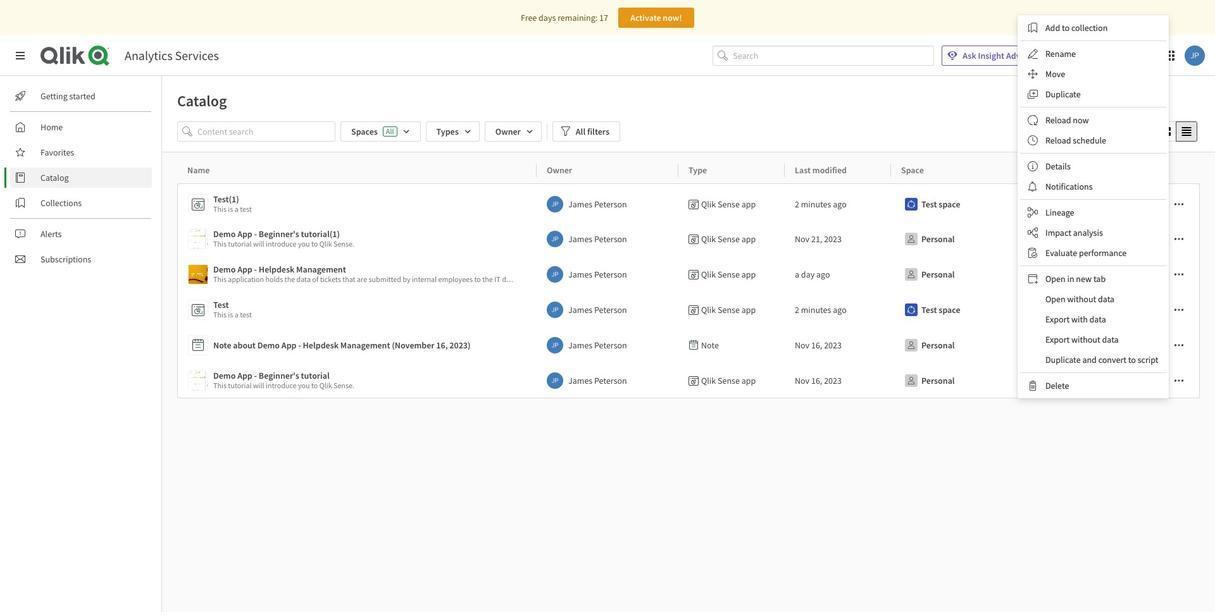 Task type: locate. For each thing, give the bounding box(es) containing it.
0 vertical spatial ago
[[834, 199, 847, 210]]

2 2 minutes ago cell from the top
[[785, 293, 892, 328]]

0 vertical spatial test space cell
[[892, 184, 1033, 222]]

ago down "a day ago" cell
[[834, 305, 847, 316]]

james for demo app - helpdesk management
[[569, 269, 593, 281]]

1 cell for a day ago
[[1033, 257, 1079, 293]]

nov 16, 2023
[[795, 340, 842, 351], [795, 376, 842, 387]]

3 this from the top
[[213, 310, 227, 320]]

- inside 'demo app - beginner's tutorial this tutorial will introduce you to qlik sense.'
[[254, 370, 257, 382]]

menu
[[1018, 15, 1169, 399]]

2 app from the top
[[742, 234, 756, 245]]

4 qlik sense app cell from the top
[[679, 293, 785, 328]]

app inside button
[[282, 340, 297, 351]]

without inside "link"
[[1068, 294, 1097, 305]]

1 you from the top
[[298, 239, 310, 249]]

qlik sense app image inside "demo app - helpdesk management" "button"
[[189, 265, 208, 284]]

sense for demo app - helpdesk management
[[718, 269, 740, 281]]

1 vertical spatial nov
[[795, 340, 810, 351]]

james peterson
[[569, 199, 627, 210], [569, 234, 627, 245], [569, 269, 627, 281], [569, 305, 627, 316], [569, 340, 627, 351], [569, 376, 627, 387]]

2 nov 16, 2023 cell from the top
[[785, 363, 892, 399]]

reload inside button
[[1046, 135, 1072, 146]]

management
[[296, 264, 346, 275], [341, 340, 390, 351]]

1 vertical spatial test space button
[[902, 300, 964, 320]]

favorites link
[[10, 142, 152, 163]]

5 qlik sense app cell from the top
[[679, 363, 785, 399]]

app for test(1)
[[742, 199, 756, 210]]

you inside 'demo app - beginner's tutorial this tutorial will introduce you to qlik sense.'
[[298, 381, 310, 391]]

2 personal from the top
[[922, 269, 955, 281]]

a inside test(1) this is a test
[[235, 205, 239, 214]]

2 vertical spatial james peterson image
[[547, 373, 564, 389]]

close sidebar menu image
[[15, 51, 25, 61]]

2 minutes ago cell for 0
[[785, 184, 892, 222]]

1 left with
[[1057, 305, 1061, 316]]

1 this from the top
[[213, 205, 227, 214]]

1 beginner's from the top
[[259, 229, 299, 240]]

demo right about
[[258, 340, 280, 351]]

open for open in new tab
[[1046, 274, 1066, 285]]

beginner's
[[259, 229, 299, 240], [259, 370, 299, 382]]

qlik sense app for demo app - beginner's tutorial(1)
[[702, 234, 756, 245]]

sense. inside 'demo app - beginner's tutorial this tutorial will introduce you to qlik sense.'
[[334, 381, 355, 391]]

reload down reload now
[[1046, 135, 1072, 146]]

1 will from the top
[[253, 239, 264, 249]]

2 qlik sense app from the top
[[702, 234, 756, 245]]

impact analysis
[[1046, 227, 1104, 239]]

more actions image
[[1175, 199, 1185, 210]]

3 qlik sense app image from the top
[[189, 372, 208, 391]]

will inside 'demo app - beginner's tutorial this tutorial will introduce you to qlik sense.'
[[253, 381, 264, 391]]

2 1 from the top
[[1057, 269, 1061, 281]]

1 cell down in on the right top of page
[[1033, 293, 1079, 328]]

a up demo app - beginner's tutorial(1) this tutorial will introduce you to qlik sense. at the top of page
[[235, 205, 239, 214]]

searchbar element
[[713, 45, 935, 66]]

app up 'demo app - beginner's tutorial this tutorial will introduce you to qlik sense.'
[[282, 340, 297, 351]]

2 sense. from the top
[[334, 381, 355, 391]]

2 james peterson cell from the top
[[537, 222, 679, 257]]

qlik sense app for demo app - helpdesk management
[[702, 269, 756, 281]]

note about demo app - helpdesk management (november 16, 2023) button
[[188, 333, 532, 358]]

getting started
[[41, 91, 95, 102]]

to up demo app - helpdesk management
[[311, 239, 318, 249]]

owner
[[547, 165, 573, 176]]

to left script
[[1129, 355, 1137, 366]]

1 cell down export with data
[[1033, 328, 1079, 363]]

1 vertical spatial 2
[[795, 305, 800, 316]]

1 up the evaluate
[[1057, 234, 1061, 245]]

move
[[1046, 68, 1066, 80]]

james peterson image for 2 minutes ago
[[547, 302, 564, 319]]

1 vertical spatial test
[[240, 310, 252, 320]]

1 vertical spatial catalog
[[41, 172, 69, 184]]

4 peterson from the top
[[595, 305, 627, 316]]

test up about
[[240, 310, 252, 320]]

open left in on the right top of page
[[1046, 274, 1066, 285]]

2 vertical spatial data
[[1103, 334, 1119, 346]]

0 vertical spatial 2 minutes ago
[[795, 199, 847, 210]]

open for open without data
[[1046, 294, 1066, 305]]

6 james peterson from the top
[[569, 376, 627, 387]]

duplicate
[[1046, 89, 1081, 100], [1046, 355, 1081, 366]]

0 vertical spatial test space button
[[902, 194, 964, 215]]

test right the test(1)
[[240, 205, 252, 214]]

0 vertical spatial minutes
[[802, 199, 832, 210]]

- up 'demo app - beginner's tutorial this tutorial will introduce you to qlik sense.'
[[298, 340, 301, 351]]

1 qlik sense app from the top
[[702, 199, 756, 210]]

sense. down note about demo app - helpdesk management (november 16, 2023)
[[334, 381, 355, 391]]

qlik for test
[[702, 305, 716, 316]]

home link
[[10, 117, 152, 137]]

0 vertical spatial nov
[[795, 234, 810, 245]]

3 personal from the top
[[922, 340, 955, 351]]

tutorial for demo app - beginner's tutorial
[[228, 381, 252, 391]]

sense. inside demo app - beginner's tutorial(1) this tutorial will introduce you to qlik sense.
[[334, 239, 355, 249]]

- down about
[[254, 370, 257, 382]]

qlik sense app image for demo app - beginner's tutorial(1)
[[189, 230, 208, 249]]

4 app from the top
[[742, 305, 756, 316]]

is up demo app - beginner's tutorial(1) this tutorial will introduce you to qlik sense. at the top of page
[[228, 205, 233, 214]]

Content search text field
[[198, 122, 336, 142]]

2 nov from the top
[[795, 340, 810, 351]]

2 duplicate from the top
[[1046, 355, 1081, 366]]

1 note from the left
[[213, 340, 231, 351]]

2 2 from the top
[[795, 305, 800, 316]]

qlik for demo app - beginner's tutorial(1)
[[702, 234, 716, 245]]

reload left now
[[1046, 115, 1072, 126]]

without for export
[[1072, 334, 1101, 346]]

- inside "button"
[[254, 264, 257, 275]]

1 nov 16, 2023 cell from the top
[[785, 328, 892, 363]]

5 james peterson from the top
[[569, 340, 627, 351]]

will inside demo app - beginner's tutorial(1) this tutorial will introduce you to qlik sense.
[[253, 239, 264, 249]]

1 cell left and
[[1033, 363, 1079, 399]]

2 james peterson image from the top
[[547, 302, 564, 319]]

0 vertical spatial 2 minutes ago button
[[795, 194, 847, 215]]

app
[[742, 199, 756, 210], [742, 234, 756, 245], [742, 269, 756, 281], [742, 305, 756, 316], [742, 376, 756, 387]]

will down about
[[253, 381, 264, 391]]

1 for 2 minutes ago
[[1057, 305, 1061, 316]]

collections
[[41, 198, 82, 209]]

peterson
[[595, 199, 627, 210], [595, 234, 627, 245], [595, 269, 627, 281], [595, 305, 627, 316], [595, 340, 627, 351], [595, 376, 627, 387]]

1 reload from the top
[[1046, 115, 1072, 126]]

1 vertical spatial sense.
[[334, 381, 355, 391]]

2 minutes ago cell
[[785, 184, 892, 222], [785, 293, 892, 328]]

lineage
[[1046, 207, 1075, 218]]

reload now button
[[1021, 110, 1167, 130]]

2 james from the top
[[569, 234, 593, 245]]

1 down export with data
[[1057, 340, 1061, 351]]

4 qlik sense app from the top
[[702, 305, 756, 316]]

app inside 'demo app - beginner's tutorial this tutorial will introduce you to qlik sense.'
[[238, 370, 253, 382]]

1 vertical spatial qlik sense app image
[[189, 265, 208, 284]]

2 personal button from the top
[[902, 265, 958, 285]]

will up demo app - helpdesk management
[[253, 239, 264, 249]]

1 vertical spatial 2 minutes ago button
[[795, 300, 847, 320]]

1 nov from the top
[[795, 234, 810, 245]]

management down tutorial(1)
[[296, 264, 346, 275]]

3 james from the top
[[569, 269, 593, 281]]

in
[[1068, 274, 1075, 285]]

sense.
[[334, 239, 355, 249], [334, 381, 355, 391]]

app for demo app - beginner's tutorial(1)
[[742, 234, 756, 245]]

management inside "button"
[[296, 264, 346, 275]]

a day ago
[[795, 269, 831, 281]]

1 vertical spatial is
[[228, 310, 233, 320]]

2 down a day ago button
[[795, 305, 800, 316]]

is for test(1)
[[228, 205, 233, 214]]

- for tutorial(1)
[[254, 229, 257, 240]]

data up convert
[[1103, 334, 1119, 346]]

open inside "link"
[[1046, 294, 1066, 305]]

2 2 minutes ago from the top
[[795, 305, 847, 316]]

1 qlik sense app cell from the top
[[679, 184, 785, 222]]

to right add
[[1063, 22, 1070, 34]]

4 personal from the top
[[922, 376, 955, 387]]

1 vertical spatial open
[[1046, 294, 1066, 305]]

2 open from the top
[[1046, 294, 1066, 305]]

qlik sense app cell
[[679, 184, 785, 222], [679, 222, 785, 257], [679, 257, 785, 293], [679, 293, 785, 328], [679, 363, 785, 399]]

1 james peterson image from the top
[[547, 231, 564, 248]]

to down note about demo app - helpdesk management (november 16, 2023)
[[311, 381, 318, 391]]

2 nov 16, 2023 from the top
[[795, 376, 842, 387]]

duplicate left and
[[1046, 355, 1081, 366]]

nov inside button
[[795, 376, 810, 387]]

0 horizontal spatial note
[[213, 340, 231, 351]]

to inside 'demo app - beginner's tutorial this tutorial will introduce you to qlik sense.'
[[311, 381, 318, 391]]

james peterson for test(1)
[[569, 199, 627, 210]]

2 vertical spatial nov
[[795, 376, 810, 387]]

you
[[298, 239, 310, 249], [298, 381, 310, 391]]

is up about
[[228, 310, 233, 320]]

3 james peterson from the top
[[569, 269, 627, 281]]

3 james peterson cell from the top
[[537, 257, 679, 293]]

2 vertical spatial 2023
[[825, 376, 842, 387]]

0 vertical spatial data
[[1099, 294, 1115, 305]]

1 horizontal spatial catalog
[[177, 91, 227, 111]]

demo inside button
[[258, 340, 280, 351]]

2 vertical spatial a
[[235, 310, 239, 320]]

1 vertical spatial 2 minutes ago
[[795, 305, 847, 316]]

helpdesk
[[259, 264, 295, 275], [303, 340, 339, 351]]

personal button for nov 21, 2023
[[902, 229, 958, 250]]

test space cell
[[892, 184, 1033, 222], [892, 293, 1033, 328]]

sense
[[718, 199, 740, 210], [718, 234, 740, 245], [718, 269, 740, 281], [718, 305, 740, 316], [718, 376, 740, 387]]

1 james peterson cell from the top
[[537, 184, 679, 222]]

1 horizontal spatial note
[[702, 340, 719, 351]]

nov
[[795, 234, 810, 245], [795, 340, 810, 351], [795, 376, 810, 387]]

ago for test(1)
[[834, 199, 847, 210]]

1 for nov 21, 2023
[[1057, 234, 1061, 245]]

1 is from the top
[[228, 205, 233, 214]]

nov inside button
[[795, 234, 810, 245]]

tutorial for demo app - beginner's tutorial(1)
[[228, 239, 252, 249]]

1 vertical spatial management
[[341, 340, 390, 351]]

1 vertical spatial 2 minutes ago cell
[[785, 293, 892, 328]]

0 vertical spatial beginner's
[[259, 229, 299, 240]]

data for export without data
[[1103, 334, 1119, 346]]

2023 inside button
[[825, 234, 842, 245]]

james peterson image for tutorial
[[547, 373, 564, 389]]

qlik sense app cell for demo app - beginner's tutorial(1)
[[679, 222, 785, 257]]

app down test(1) this is a test
[[238, 229, 253, 240]]

(november
[[392, 340, 435, 351]]

catalog
[[177, 91, 227, 111], [41, 172, 69, 184]]

note inside button
[[213, 340, 231, 351]]

qlik sense app image for demo app - helpdesk management
[[189, 265, 208, 284]]

personal
[[922, 234, 955, 245], [922, 269, 955, 281], [922, 340, 955, 351], [922, 376, 955, 387]]

16,
[[437, 340, 448, 351], [812, 340, 823, 351], [812, 376, 823, 387]]

0 vertical spatial qlik sense app image
[[189, 230, 208, 249]]

switch view group
[[1156, 122, 1198, 142]]

0 vertical spatial duplicate
[[1046, 89, 1081, 100]]

0 vertical spatial james peterson image
[[547, 231, 564, 248]]

this inside demo app - beginner's tutorial(1) this tutorial will introduce you to qlik sense.
[[213, 239, 227, 249]]

1 vertical spatial minutes
[[802, 305, 832, 316]]

5 qlik sense app from the top
[[702, 376, 756, 387]]

helpdesk down demo app - beginner's tutorial(1) this tutorial will introduce you to qlik sense. at the top of page
[[259, 264, 295, 275]]

1 down "duplicate and convert to script" button
[[1057, 376, 1061, 387]]

2 qlik sense app cell from the top
[[679, 222, 785, 257]]

1 test space cell from the top
[[892, 184, 1033, 222]]

1 vertical spatial data
[[1090, 314, 1107, 325]]

2 james peterson from the top
[[569, 234, 627, 245]]

0 vertical spatial 2023
[[825, 234, 842, 245]]

menu containing add to collection
[[1018, 15, 1169, 399]]

note inside cell
[[702, 340, 719, 351]]

test inside test this is a test
[[213, 300, 229, 311]]

2 minutes ago button down last modified
[[795, 194, 847, 215]]

1 vertical spatial duplicate
[[1046, 355, 1081, 366]]

6 james peterson cell from the top
[[537, 363, 679, 399]]

space for 0
[[939, 199, 961, 210]]

2 peterson from the top
[[595, 234, 627, 245]]

alerts link
[[10, 224, 152, 244]]

2 test space from the top
[[922, 305, 961, 316]]

0 vertical spatial introduce
[[266, 239, 297, 249]]

2 minutes ago button for 1
[[795, 300, 847, 320]]

james peterson image
[[547, 196, 564, 213], [547, 267, 564, 283], [547, 373, 564, 389]]

1 vertical spatial you
[[298, 381, 310, 391]]

james
[[569, 199, 593, 210], [569, 234, 593, 245], [569, 269, 593, 281], [569, 305, 593, 316], [569, 340, 593, 351], [569, 376, 593, 387]]

getting started link
[[10, 86, 152, 106]]

a up about
[[235, 310, 239, 320]]

2 down last
[[795, 199, 800, 210]]

is inside test this is a test
[[228, 310, 233, 320]]

2 test space button from the top
[[902, 300, 964, 320]]

1 james from the top
[[569, 199, 593, 210]]

1 vertical spatial helpdesk
[[303, 340, 339, 351]]

1 personal cell from the top
[[892, 222, 1033, 257]]

add
[[1046, 22, 1061, 34]]

5 app from the top
[[742, 376, 756, 387]]

1 horizontal spatial helpdesk
[[303, 340, 339, 351]]

you inside demo app - beginner's tutorial(1) this tutorial will introduce you to qlik sense.
[[298, 239, 310, 249]]

1 cell up open without data
[[1033, 257, 1079, 293]]

export left with
[[1046, 314, 1070, 325]]

3 2023 from the top
[[825, 376, 842, 387]]

will
[[253, 239, 264, 249], [253, 381, 264, 391]]

0 vertical spatial james peterson image
[[547, 196, 564, 213]]

2 qlik sense app image from the top
[[189, 265, 208, 284]]

1 export from the top
[[1046, 314, 1070, 325]]

is
[[228, 205, 233, 214], [228, 310, 233, 320]]

2 minutes ago button down a day ago
[[795, 300, 847, 320]]

nov 16, 2023 for nov 16, 2023 button
[[795, 376, 842, 387]]

test(1) this is a test
[[213, 194, 252, 214]]

0 vertical spatial a
[[235, 205, 239, 214]]

1 2 minutes ago from the top
[[795, 199, 847, 210]]

management inside button
[[341, 340, 390, 351]]

0 horizontal spatial helpdesk
[[259, 264, 295, 275]]

1 vertical spatial james peterson image
[[547, 302, 564, 319]]

tutorial down note about demo app - helpdesk management (november 16, 2023)
[[301, 370, 330, 382]]

5 sense from the top
[[718, 376, 740, 387]]

1 1 from the top
[[1057, 234, 1061, 245]]

2 you from the top
[[298, 381, 310, 391]]

2023 for tutorial(1)
[[825, 234, 842, 245]]

1 app from the top
[[742, 199, 756, 210]]

0 vertical spatial open
[[1046, 274, 1066, 285]]

space
[[939, 199, 961, 210], [939, 305, 961, 316]]

6 james from the top
[[569, 376, 593, 387]]

0 horizontal spatial catalog
[[41, 172, 69, 184]]

beginner's inside demo app - beginner's tutorial(1) this tutorial will introduce you to qlik sense.
[[259, 229, 299, 240]]

reload inside button
[[1046, 115, 1072, 126]]

test inside test this is a test
[[240, 310, 252, 320]]

export for export without data
[[1046, 334, 1070, 346]]

2 2 minutes ago button from the top
[[795, 300, 847, 320]]

2023 inside button
[[825, 376, 842, 387]]

duplicate down move
[[1046, 89, 1081, 100]]

reload for reload now
[[1046, 115, 1072, 126]]

is inside test(1) this is a test
[[228, 205, 233, 214]]

james peterson image
[[547, 231, 564, 248], [547, 302, 564, 319], [547, 338, 564, 354]]

3 peterson from the top
[[595, 269, 627, 281]]

demo inside 'demo app - beginner's tutorial this tutorial will introduce you to qlik sense.'
[[213, 370, 236, 382]]

1 vertical spatial beginner's
[[259, 370, 299, 382]]

3 sense from the top
[[718, 269, 740, 281]]

5 peterson from the top
[[595, 340, 627, 351]]

export
[[1046, 314, 1070, 325], [1046, 334, 1070, 346]]

personal cell for a day ago
[[892, 257, 1033, 293]]

tutorial
[[228, 239, 252, 249], [301, 370, 330, 382], [228, 381, 252, 391]]

ago up nov 21, 2023 cell
[[834, 199, 847, 210]]

a left day
[[795, 269, 800, 281]]

alerts
[[41, 229, 62, 240]]

16, for nov 16, 2023 button
[[812, 376, 823, 387]]

a
[[235, 205, 239, 214], [795, 269, 800, 281], [235, 310, 239, 320]]

qlik sense app image
[[189, 230, 208, 249], [189, 265, 208, 284], [189, 372, 208, 391]]

0 vertical spatial 2
[[795, 199, 800, 210]]

demo down about
[[213, 370, 236, 382]]

without up and
[[1072, 334, 1101, 346]]

app inside "button"
[[238, 264, 253, 275]]

1 vertical spatial will
[[253, 381, 264, 391]]

qlik inside 'demo app - beginner's tutorial this tutorial will introduce you to qlik sense.'
[[320, 381, 332, 391]]

2 reload from the top
[[1046, 135, 1072, 146]]

demo inside "button"
[[213, 264, 236, 275]]

nov 16, 2023 button
[[795, 371, 842, 391]]

16, inside nov 16, 2023 button
[[812, 376, 823, 387]]

5 james from the top
[[569, 340, 593, 351]]

open down the open in new tab on the right top of page
[[1046, 294, 1066, 305]]

2 vertical spatial james peterson image
[[547, 338, 564, 354]]

0 vertical spatial management
[[296, 264, 346, 275]]

1 cell for 2 minutes ago
[[1033, 293, 1079, 328]]

introduce for tutorial(1)
[[266, 239, 297, 249]]

1 vertical spatial export
[[1046, 334, 1070, 346]]

test inside test(1) this is a test
[[240, 205, 252, 214]]

management left the (november
[[341, 340, 390, 351]]

1 nov 16, 2023 from the top
[[795, 340, 842, 351]]

sense for test(1)
[[718, 199, 740, 210]]

tutorial down test(1) this is a test
[[228, 239, 252, 249]]

catalog down favorites on the left top
[[41, 172, 69, 184]]

0 vertical spatial is
[[228, 205, 233, 214]]

- down demo app - beginner's tutorial(1) this tutorial will introduce you to qlik sense. at the top of page
[[254, 264, 257, 275]]

- for tutorial
[[254, 370, 257, 382]]

1 vertical spatial nov 16, 2023
[[795, 376, 842, 387]]

demo up test this is a test
[[213, 264, 236, 275]]

personal cell
[[892, 222, 1033, 257], [892, 257, 1033, 293], [892, 328, 1033, 363], [892, 363, 1033, 399]]

1 cell
[[1033, 222, 1079, 257], [1033, 257, 1079, 293], [1033, 293, 1079, 328], [1033, 328, 1079, 363], [1033, 363, 1079, 399]]

3 nov from the top
[[795, 376, 810, 387]]

james for test(1)
[[569, 199, 593, 210]]

2 note from the left
[[702, 340, 719, 351]]

1 vertical spatial reload
[[1046, 135, 1072, 146]]

1 vertical spatial introduce
[[266, 381, 297, 391]]

0 vertical spatial space
[[939, 199, 961, 210]]

0 vertical spatial test
[[240, 205, 252, 214]]

you down note about demo app - helpdesk management (november 16, 2023)
[[298, 381, 310, 391]]

1 duplicate from the top
[[1046, 89, 1081, 100]]

3 1 from the top
[[1057, 305, 1061, 316]]

you up demo app - helpdesk management
[[298, 239, 310, 249]]

test
[[240, 205, 252, 214], [240, 310, 252, 320]]

app for tutorial(1)
[[238, 229, 253, 240]]

2 vertical spatial ago
[[834, 305, 847, 316]]

1 open from the top
[[1046, 274, 1066, 285]]

0 vertical spatial will
[[253, 239, 264, 249]]

demo down test(1) this is a test
[[213, 229, 236, 240]]

minutes down a day ago
[[802, 305, 832, 316]]

0 vertical spatial 2 minutes ago cell
[[785, 184, 892, 222]]

qlik inside demo app - beginner's tutorial(1) this tutorial will introduce you to qlik sense.
[[320, 239, 332, 249]]

cell
[[1079, 184, 1125, 222], [1125, 184, 1201, 222], [1079, 222, 1125, 257], [1125, 222, 1201, 257], [1079, 257, 1125, 293], [1125, 257, 1201, 293], [1079, 293, 1125, 328], [1125, 293, 1201, 328], [1079, 328, 1125, 363], [1125, 328, 1201, 363], [1079, 363, 1125, 399], [1125, 363, 1201, 399]]

1 vertical spatial a
[[795, 269, 800, 281]]

demo inside demo app - beginner's tutorial(1) this tutorial will introduce you to qlik sense.
[[213, 229, 236, 240]]

0 vertical spatial catalog
[[177, 91, 227, 111]]

qlik sense app cell for demo app - beginner's tutorial
[[679, 363, 785, 399]]

1 peterson from the top
[[595, 199, 627, 210]]

ago
[[834, 199, 847, 210], [817, 269, 831, 281], [834, 305, 847, 316]]

0 vertical spatial reload
[[1046, 115, 1072, 126]]

nov 16, 2023 cell
[[785, 328, 892, 363], [785, 363, 892, 399]]

2 minutes ago cell down the modified
[[785, 184, 892, 222]]

1 2 minutes ago cell from the top
[[785, 184, 892, 222]]

helpdesk inside "button"
[[259, 264, 295, 275]]

tutorial down about
[[228, 381, 252, 391]]

app
[[238, 229, 253, 240], [238, 264, 253, 275], [282, 340, 297, 351], [238, 370, 253, 382]]

is for test
[[228, 310, 233, 320]]

james peterson image for test
[[547, 196, 564, 213]]

1 vertical spatial test space cell
[[892, 293, 1033, 328]]

catalog down services
[[177, 91, 227, 111]]

0 vertical spatial you
[[298, 239, 310, 249]]

2 minutes ago button
[[795, 194, 847, 215], [795, 300, 847, 320]]

ask insight advisor
[[963, 50, 1035, 61]]

without down new
[[1068, 294, 1097, 305]]

activate now! link
[[619, 8, 695, 28]]

sense. up "demo app - helpdesk management" "button"
[[334, 239, 355, 249]]

1 cell for nov 21, 2023
[[1033, 222, 1079, 257]]

a for test
[[235, 310, 239, 320]]

will for tutorial(1)
[[253, 239, 264, 249]]

nov 16, 2023 for nov 16, 2023 cell associated with note
[[795, 340, 842, 351]]

2 1 cell from the top
[[1033, 257, 1079, 293]]

1 james peterson from the top
[[569, 199, 627, 210]]

open without data link
[[1021, 289, 1167, 310]]

0 vertical spatial test space
[[922, 199, 961, 210]]

2 will from the top
[[253, 381, 264, 391]]

demo app - beginner's tutorial this tutorial will introduce you to qlik sense.
[[213, 370, 355, 391]]

performance
[[1080, 248, 1127, 259]]

introduce inside 'demo app - beginner's tutorial this tutorial will introduce you to qlik sense.'
[[266, 381, 297, 391]]

3 qlik sense app from the top
[[702, 269, 756, 281]]

2 minutes ago down a day ago
[[795, 305, 847, 316]]

minutes for 0
[[802, 199, 832, 210]]

2023
[[825, 234, 842, 245], [825, 340, 842, 351], [825, 376, 842, 387]]

a inside test this is a test
[[235, 310, 239, 320]]

2 minutes ago down last modified
[[795, 199, 847, 210]]

qlik sense app for test(1)
[[702, 199, 756, 210]]

test for test(1)
[[922, 199, 938, 210]]

0 vertical spatial helpdesk
[[259, 264, 295, 275]]

without inside button
[[1072, 334, 1101, 346]]

1 left in on the right top of page
[[1057, 269, 1061, 281]]

data down tab
[[1099, 294, 1115, 305]]

test space for 1
[[922, 305, 961, 316]]

app inside demo app - beginner's tutorial(1) this tutorial will introduce you to qlik sense.
[[238, 229, 253, 240]]

1 cell down lineage
[[1033, 222, 1079, 257]]

data for export with data
[[1090, 314, 1107, 325]]

data right with
[[1090, 314, 1107, 325]]

data inside "link"
[[1099, 294, 1115, 305]]

2 vertical spatial qlik sense app image
[[189, 372, 208, 391]]

0 vertical spatial without
[[1068, 294, 1097, 305]]

modified
[[813, 165, 847, 176]]

4 this from the top
[[213, 381, 227, 391]]

james peterson for demo app - helpdesk management
[[569, 269, 627, 281]]

filters region
[[162, 119, 1216, 152]]

test space button for 0
[[902, 194, 964, 215]]

qlik sense app cell for demo app - helpdesk management
[[679, 257, 785, 293]]

app down about
[[238, 370, 253, 382]]

1 vertical spatial without
[[1072, 334, 1101, 346]]

tutorial inside demo app - beginner's tutorial(1) this tutorial will introduce you to qlik sense.
[[228, 239, 252, 249]]

james peterson for test
[[569, 305, 627, 316]]

helpdesk up 'demo app - beginner's tutorial this tutorial will introduce you to qlik sense.'
[[303, 340, 339, 351]]

0 vertical spatial export
[[1046, 314, 1070, 325]]

1 introduce from the top
[[266, 239, 297, 249]]

this inside test(1) this is a test
[[213, 205, 227, 214]]

app up test this is a test
[[238, 264, 253, 275]]

ago for test
[[834, 305, 847, 316]]

2 beginner's from the top
[[259, 370, 299, 382]]

beginner's inside 'demo app - beginner's tutorial this tutorial will introduce you to qlik sense.'
[[259, 370, 299, 382]]

4 james from the top
[[569, 305, 593, 316]]

duplicate button
[[1021, 84, 1167, 104]]

-
[[254, 229, 257, 240], [254, 264, 257, 275], [298, 340, 301, 351], [254, 370, 257, 382]]

export down export with data
[[1046, 334, 1070, 346]]

qlik sense app cell for test(1)
[[679, 184, 785, 222]]

getting
[[41, 91, 68, 102]]

1 2 minutes ago button from the top
[[795, 194, 847, 215]]

1 vertical spatial test space
[[922, 305, 961, 316]]

ask insight advisor button
[[942, 46, 1041, 66]]

3 james peterson image from the top
[[547, 373, 564, 389]]

data
[[1099, 294, 1115, 305], [1090, 314, 1107, 325], [1103, 334, 1119, 346]]

test for test
[[240, 310, 252, 320]]

test space
[[922, 199, 961, 210], [922, 305, 961, 316]]

app for demo app - beginner's tutorial
[[742, 376, 756, 387]]

1 james peterson image from the top
[[547, 196, 564, 213]]

2 minutes ago
[[795, 199, 847, 210], [795, 305, 847, 316]]

1 2023 from the top
[[825, 234, 842, 245]]

1 vertical spatial ago
[[817, 269, 831, 281]]

2 minutes ago cell down a day ago button
[[785, 293, 892, 328]]

1 test space from the top
[[922, 199, 961, 210]]

ago right day
[[817, 269, 831, 281]]

1 test space button from the top
[[902, 194, 964, 215]]

4 james peterson cell from the top
[[537, 293, 679, 328]]

1 personal from the top
[[922, 234, 955, 245]]

evaluate
[[1046, 248, 1078, 259]]

note
[[213, 340, 231, 351], [702, 340, 719, 351]]

1 vertical spatial 2023
[[825, 340, 842, 351]]

1 vertical spatial space
[[939, 305, 961, 316]]

2
[[795, 199, 800, 210], [795, 305, 800, 316]]

- up demo app - helpdesk management
[[254, 229, 257, 240]]

1 sense from the top
[[718, 199, 740, 210]]

introduce inside demo app - beginner's tutorial(1) this tutorial will introduce you to qlik sense.
[[266, 239, 297, 249]]

delete
[[1046, 381, 1070, 392]]

0 vertical spatial nov 16, 2023
[[795, 340, 842, 351]]

this
[[213, 205, 227, 214], [213, 239, 227, 249], [213, 310, 227, 320], [213, 381, 227, 391]]

james peterson cell
[[537, 184, 679, 222], [537, 222, 679, 257], [537, 257, 679, 293], [537, 293, 679, 328], [537, 328, 679, 363], [537, 363, 679, 399]]

minutes down last modified
[[802, 199, 832, 210]]

1 vertical spatial james peterson image
[[547, 267, 564, 283]]

3 1 cell from the top
[[1033, 293, 1079, 328]]

4 personal button from the top
[[902, 371, 958, 391]]

- inside demo app - beginner's tutorial(1) this tutorial will introduce you to qlik sense.
[[254, 229, 257, 240]]

details button
[[1021, 156, 1167, 177]]

a for test(1)
[[235, 205, 239, 214]]

0 vertical spatial sense.
[[334, 239, 355, 249]]

note for note
[[702, 340, 719, 351]]

qlik
[[702, 199, 716, 210], [702, 234, 716, 245], [320, 239, 332, 249], [702, 269, 716, 281], [702, 305, 716, 316], [702, 376, 716, 387], [320, 381, 332, 391]]



Task type: describe. For each thing, give the bounding box(es) containing it.
space
[[902, 165, 924, 176]]

now!
[[663, 12, 682, 23]]

free days remaining: 17
[[521, 12, 609, 23]]

5 james peterson cell from the top
[[537, 328, 679, 363]]

delete button
[[1021, 376, 1167, 396]]

2 james peterson image from the top
[[547, 267, 564, 283]]

sense for demo app - beginner's tutorial(1)
[[718, 234, 740, 245]]

james peterson cell for test(1)
[[537, 184, 679, 222]]

advisor
[[1007, 50, 1035, 61]]

2 minutes ago for 1
[[795, 305, 847, 316]]

favorites
[[41, 147, 74, 158]]

export with data
[[1046, 314, 1107, 325]]

analytics
[[125, 47, 173, 63]]

0
[[1057, 199, 1061, 210]]

james peterson cell for demo app - helpdesk management
[[537, 257, 679, 293]]

Search text field
[[733, 45, 935, 66]]

introduce for tutorial
[[266, 381, 297, 391]]

ago inside cell
[[817, 269, 831, 281]]

open without data
[[1046, 294, 1115, 305]]

to inside demo app - beginner's tutorial(1) this tutorial will introduce you to qlik sense.
[[311, 239, 318, 249]]

2 2023 from the top
[[825, 340, 842, 351]]

reload now
[[1046, 115, 1090, 126]]

2 minutes ago for 0
[[795, 199, 847, 210]]

sense for demo app - beginner's tutorial
[[718, 376, 740, 387]]

- for management
[[254, 264, 257, 275]]

james for demo app - beginner's tutorial(1)
[[569, 234, 593, 245]]

this inside 'demo app - beginner's tutorial this tutorial will introduce you to qlik sense.'
[[213, 381, 227, 391]]

duplicate and convert to script button
[[1021, 350, 1167, 370]]

export with data button
[[1021, 310, 1167, 330]]

test for test
[[922, 305, 938, 316]]

free
[[521, 12, 537, 23]]

test space cell for 1
[[892, 293, 1033, 328]]

17
[[600, 12, 609, 23]]

open in new tab link
[[1021, 269, 1167, 289]]

qlik sense app image for demo app - beginner's tutorial
[[189, 372, 208, 391]]

sense. for demo app - beginner's tutorial(1)
[[334, 239, 355, 249]]

helpdesk inside button
[[303, 340, 339, 351]]

data for open without data
[[1099, 294, 1115, 305]]

duplicate for duplicate and convert to script
[[1046, 355, 1081, 366]]

insight
[[979, 50, 1005, 61]]

3 personal button from the top
[[902, 336, 958, 356]]

collection
[[1072, 22, 1108, 34]]

catalog link
[[10, 168, 152, 188]]

james for demo app - beginner's tutorial
[[569, 376, 593, 387]]

evaluate performance button
[[1021, 243, 1167, 263]]

beginner's for tutorial
[[259, 370, 299, 382]]

with
[[1072, 314, 1088, 325]]

2023)
[[450, 340, 471, 351]]

this inside test this is a test
[[213, 310, 227, 320]]

2 for 1
[[795, 305, 800, 316]]

demo app - helpdesk management
[[213, 264, 346, 275]]

home
[[41, 122, 63, 133]]

- inside button
[[298, 340, 301, 351]]

app for test
[[742, 305, 756, 316]]

move button
[[1021, 64, 1167, 84]]

minutes for 1
[[802, 305, 832, 316]]

sense. for demo app - beginner's tutorial
[[334, 381, 355, 391]]

tutorial(1)
[[301, 229, 340, 240]]

3 james peterson image from the top
[[547, 338, 564, 354]]

a inside button
[[795, 269, 800, 281]]

peterson for demo app - helpdesk management
[[595, 269, 627, 281]]

now
[[1074, 115, 1090, 126]]

duplicate for duplicate
[[1046, 89, 1081, 100]]

you for tutorial
[[298, 381, 310, 391]]

peterson for demo app - beginner's tutorial(1)
[[595, 234, 627, 245]]

subscriptions link
[[10, 250, 152, 270]]

duplicate and convert to script
[[1046, 355, 1159, 366]]

sense for test
[[718, 305, 740, 316]]

convert
[[1099, 355, 1127, 366]]

test for test(1)
[[240, 205, 252, 214]]

reload schedule button
[[1021, 130, 1167, 151]]

james peterson cell for test
[[537, 293, 679, 328]]

impact analysis button
[[1021, 223, 1167, 243]]

demo for demo app - beginner's tutorial(1) this tutorial will introduce you to qlik sense.
[[213, 229, 236, 240]]

test(1)
[[213, 194, 239, 205]]

nov 16, 2023 cell for qlik sense app
[[785, 363, 892, 399]]

viewed by image
[[1046, 164, 1056, 174]]

21,
[[812, 234, 823, 245]]

services
[[175, 47, 219, 63]]

demo app - beginner's tutorial(1) this tutorial will introduce you to qlik sense.
[[213, 229, 355, 249]]

lineage button
[[1021, 203, 1167, 223]]

days
[[539, 12, 556, 23]]

demo for demo app - beginner's tutorial this tutorial will introduce you to qlik sense.
[[213, 370, 236, 382]]

navigation pane element
[[0, 81, 161, 275]]

analytics services element
[[125, 47, 219, 63]]

personal for nov 16, 2023
[[922, 376, 955, 387]]

rename
[[1046, 48, 1077, 60]]

16, inside note about demo app - helpdesk management (november 16, 2023) button
[[437, 340, 448, 351]]

export without data button
[[1021, 330, 1167, 350]]

2 for 0
[[795, 199, 800, 210]]

schedule
[[1074, 135, 1107, 146]]

analysis
[[1074, 227, 1104, 239]]

nov 16, 2023 cell for note
[[785, 328, 892, 363]]

1 for a day ago
[[1057, 269, 1061, 281]]

a day ago button
[[795, 265, 831, 285]]

started
[[69, 91, 95, 102]]

recently used image
[[1064, 122, 1145, 142]]

add to collection button
[[1021, 18, 1167, 38]]

app for management
[[238, 264, 253, 275]]

personal for nov 21, 2023
[[922, 234, 955, 245]]

qlik for demo app - beginner's tutorial
[[702, 376, 716, 387]]

last modified
[[795, 165, 847, 176]]

demo app - helpdesk management button
[[188, 262, 532, 287]]

details
[[1046, 161, 1071, 172]]

test space button for 1
[[902, 300, 964, 320]]

remaining:
[[558, 12, 598, 23]]

beginner's for tutorial(1)
[[259, 229, 299, 240]]

notifications button
[[1021, 177, 1167, 197]]

qlik for test(1)
[[702, 199, 716, 210]]

0 cell
[[1033, 184, 1079, 222]]

4 1 cell from the top
[[1033, 328, 1079, 363]]

personal cell for nov 16, 2023
[[892, 363, 1033, 399]]

james peterson for demo app - beginner's tutorial(1)
[[569, 234, 627, 245]]

2 minutes ago button for 0
[[795, 194, 847, 215]]

16, for nov 16, 2023 cell associated with note
[[812, 340, 823, 351]]

test space cell for 0
[[892, 184, 1033, 222]]

personal button for nov 16, 2023
[[902, 371, 958, 391]]

4 1 from the top
[[1057, 340, 1061, 351]]

personal cell for nov 21, 2023
[[892, 222, 1033, 257]]

subscriptions
[[41, 254, 91, 265]]

and
[[1083, 355, 1097, 366]]

nov 21, 2023
[[795, 234, 842, 245]]

3 personal cell from the top
[[892, 328, 1033, 363]]

qlik sense app for test
[[702, 305, 756, 316]]

activate
[[631, 12, 661, 23]]

type
[[689, 165, 707, 176]]

peterson for test
[[595, 305, 627, 316]]

note cell
[[679, 328, 785, 363]]

reload for reload schedule
[[1046, 135, 1072, 146]]

export without data
[[1046, 334, 1119, 346]]

rename button
[[1021, 44, 1167, 64]]

james peterson for demo app - beginner's tutorial
[[569, 376, 627, 387]]

new
[[1077, 274, 1092, 285]]

export for export with data
[[1046, 314, 1070, 325]]

collections link
[[10, 193, 152, 213]]

catalog inside navigation pane element
[[41, 172, 69, 184]]

1 cell for nov 16, 2023
[[1033, 363, 1079, 399]]

personal for a day ago
[[922, 269, 955, 281]]

day
[[802, 269, 815, 281]]

app for demo app - helpdesk management
[[742, 269, 756, 281]]

nov for tutorial(1)
[[795, 234, 810, 245]]

add to collection
[[1046, 22, 1108, 34]]

evaluate performance
[[1046, 248, 1127, 259]]

qlik for demo app - helpdesk management
[[702, 269, 716, 281]]

script
[[1138, 355, 1159, 366]]

peterson for test(1)
[[595, 199, 627, 210]]

about
[[233, 340, 256, 351]]

nov 21, 2023 button
[[795, 229, 842, 250]]

james peterson image for nov 21, 2023
[[547, 231, 564, 248]]

test space for 0
[[922, 199, 961, 210]]

tab
[[1094, 274, 1106, 285]]

demo for demo app - helpdesk management
[[213, 264, 236, 275]]

impact
[[1046, 227, 1072, 239]]

a day ago cell
[[785, 257, 892, 293]]

open in new tab
[[1046, 274, 1106, 285]]

nov 21, 2023 cell
[[785, 222, 892, 257]]

activate now!
[[631, 12, 682, 23]]

1 for nov 16, 2023
[[1057, 376, 1061, 387]]

note about demo app - helpdesk management (november 16, 2023)
[[213, 340, 471, 351]]

last
[[795, 165, 811, 176]]

james for test
[[569, 305, 593, 316]]

james peterson cell for demo app - beginner's tutorial(1)
[[537, 222, 679, 257]]

will for tutorial
[[253, 381, 264, 391]]

name
[[187, 165, 210, 176]]



Task type: vqa. For each thing, say whether or not it's contained in the screenshot.
first Qlik Sense app 'cell' from the bottom of the page
yes



